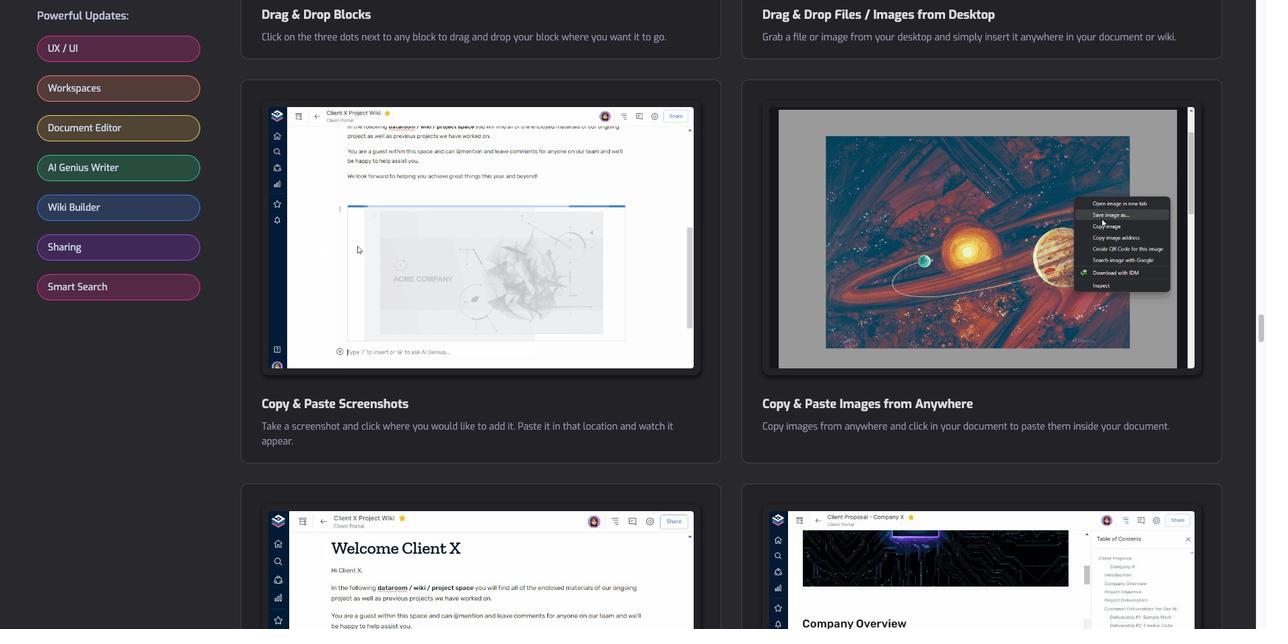 Task type: describe. For each thing, give the bounding box(es) containing it.
inside
[[1074, 421, 1099, 434]]

copy for copy images from anywhere and click in your document to paste them inside your document.
[[763, 421, 784, 434]]

& paste for screenshots
[[293, 397, 336, 413]]

2 or from the left
[[1146, 31, 1155, 44]]

where inside take a screenshot and click where you would like to add it. paste it in that location and watch it appear.
[[383, 421, 410, 434]]

want
[[610, 31, 632, 44]]

it right insert
[[1013, 31, 1018, 44]]

grab
[[763, 31, 783, 44]]

any
[[394, 31, 410, 44]]

take
[[262, 421, 282, 434]]

copy for copy & paste screenshots
[[262, 397, 289, 413]]

ux
[[48, 42, 60, 55]]

1 or from the left
[[810, 31, 819, 44]]

document editor link
[[38, 116, 200, 141]]

1 horizontal spatial in
[[931, 421, 938, 434]]

updates:
[[85, 9, 129, 23]]

it right want
[[634, 31, 640, 44]]

1 vertical spatial document
[[963, 421, 1008, 434]]

builder
[[69, 202, 100, 214]]

images
[[786, 421, 818, 434]]

from up "desktop"
[[918, 7, 946, 23]]

file
[[793, 31, 807, 44]]

copy & paste screenshots
[[262, 397, 409, 413]]

that
[[563, 421, 581, 434]]

workspaces link
[[38, 76, 200, 101]]

to left any
[[383, 31, 392, 44]]

powerful updates:
[[37, 9, 129, 23]]

sharing link
[[38, 235, 200, 260]]

to for screenshot
[[478, 421, 487, 434]]

it.
[[508, 421, 515, 434]]

and left watch
[[620, 421, 637, 434]]

files
[[835, 7, 862, 23]]

from down files
[[851, 31, 873, 44]]

location
[[583, 421, 618, 434]]

ui
[[69, 42, 78, 55]]

wiki builder link
[[38, 196, 200, 221]]

copy & paste images from anywhere
[[763, 397, 973, 413]]

appear.
[[262, 436, 293, 448]]

copy for copy & paste images from anywhere
[[763, 397, 790, 413]]

2 click from the left
[[909, 421, 928, 434]]

anywhere
[[915, 397, 973, 413]]

dots
[[340, 31, 359, 44]]

screenshots
[[339, 397, 409, 413]]

1 horizontal spatial document
[[1099, 31, 1143, 44]]

paste
[[518, 421, 542, 434]]

screenshot
[[292, 421, 340, 434]]

image
[[822, 31, 848, 44]]

and down the copy & paste screenshots
[[343, 421, 359, 434]]

on
[[284, 31, 295, 44]]

smart search link
[[38, 275, 200, 300]]

0 horizontal spatial anywhere
[[845, 421, 888, 434]]

0 vertical spatial images
[[874, 7, 915, 23]]

and left simply
[[935, 31, 951, 44]]

workspaces
[[48, 82, 101, 95]]

click inside take a screenshot and click where you would like to add it. paste it in that location and watch it appear.
[[361, 421, 380, 434]]

it right paste at the bottom left of page
[[545, 421, 550, 434]]



Task type: locate. For each thing, give the bounding box(es) containing it.
drop
[[303, 7, 331, 23]]

drag for drag & drop files / images from desktop
[[763, 7, 790, 23]]

smart search
[[48, 281, 107, 294]]

0 vertical spatial anywhere
[[1021, 31, 1064, 44]]

& drop
[[793, 7, 832, 23]]

1 horizontal spatial & paste
[[794, 397, 837, 413]]

where left want
[[562, 31, 589, 44]]

a for take
[[284, 421, 289, 434]]

wiki
[[48, 202, 67, 214]]

powerful
[[37, 9, 82, 23]]

anywhere right insert
[[1021, 31, 1064, 44]]

copy images from anywhere and click in your document to paste them inside your document.
[[763, 421, 1175, 434]]

0 horizontal spatial you
[[413, 421, 429, 434]]

1 vertical spatial /
[[63, 42, 67, 55]]

drag
[[262, 7, 289, 23], [763, 7, 790, 23]]

in inside take a screenshot and click where you would like to add it. paste it in that location and watch it appear.
[[553, 421, 560, 434]]

0 vertical spatial document
[[1099, 31, 1143, 44]]

0 horizontal spatial click
[[361, 421, 380, 434]]

from right 'images' on the right of page
[[821, 421, 842, 434]]

to left go.
[[642, 31, 651, 44]]

a for grab
[[786, 31, 791, 44]]

list
[[37, 36, 200, 314]]

0 horizontal spatial a
[[284, 421, 289, 434]]

drag left "&"
[[262, 7, 289, 23]]

1 vertical spatial anywhere
[[845, 421, 888, 434]]

ux / ui
[[48, 42, 78, 55]]

/ right files
[[865, 7, 870, 23]]

list containing ux / ui
[[37, 36, 200, 314]]

and right drag
[[472, 31, 488, 44]]

where down 'screenshots'
[[383, 421, 410, 434]]

it right watch
[[668, 421, 673, 434]]

or
[[810, 31, 819, 44], [1146, 31, 1155, 44]]

&
[[292, 7, 300, 23]]

you inside take a screenshot and click where you would like to add it. paste it in that location and watch it appear.
[[413, 421, 429, 434]]

you left would
[[413, 421, 429, 434]]

writer
[[91, 162, 119, 175]]

go.
[[654, 31, 667, 44]]

0 horizontal spatial in
[[553, 421, 560, 434]]

0 horizontal spatial /
[[63, 42, 67, 55]]

click
[[361, 421, 380, 434], [909, 421, 928, 434]]

to left paste
[[1010, 421, 1019, 434]]

desktop
[[898, 31, 932, 44]]

a left file
[[786, 31, 791, 44]]

1 horizontal spatial you
[[591, 31, 608, 44]]

& paste up 'images' on the right of page
[[794, 397, 837, 413]]

ai genius writer link
[[38, 156, 200, 181]]

ai genius
[[48, 162, 89, 175]]

a right take
[[284, 421, 289, 434]]

search
[[77, 281, 107, 294]]

block right any
[[413, 31, 436, 44]]

copy
[[262, 397, 289, 413], [763, 397, 790, 413], [763, 421, 784, 434]]

drag up grab
[[763, 7, 790, 23]]

document editor
[[48, 122, 122, 135]]

would
[[431, 421, 458, 434]]

paste
[[1022, 421, 1046, 434]]

copy up 'images' on the right of page
[[763, 397, 790, 413]]

smart
[[48, 281, 75, 294]]

from left anywhere
[[884, 397, 912, 413]]

anywhere
[[1021, 31, 1064, 44], [845, 421, 888, 434]]

in
[[1066, 31, 1074, 44], [553, 421, 560, 434], [931, 421, 938, 434]]

& paste
[[293, 397, 336, 413], [794, 397, 837, 413]]

1 vertical spatial where
[[383, 421, 410, 434]]

add
[[489, 421, 505, 434]]

0 vertical spatial you
[[591, 31, 608, 44]]

1 vertical spatial you
[[413, 421, 429, 434]]

to inside take a screenshot and click where you would like to add it. paste it in that location and watch it appear.
[[478, 421, 487, 434]]

1 horizontal spatial drag
[[763, 7, 790, 23]]

click down anywhere
[[909, 421, 928, 434]]

or left wiki.
[[1146, 31, 1155, 44]]

1 click from the left
[[361, 421, 380, 434]]

block
[[413, 31, 436, 44], [536, 31, 559, 44]]

0 horizontal spatial where
[[383, 421, 410, 434]]

ux / ui link
[[38, 36, 200, 61]]

images
[[874, 7, 915, 23], [840, 397, 881, 413]]

document down anywhere
[[963, 421, 1008, 434]]

to left drag
[[438, 31, 447, 44]]

a
[[786, 31, 791, 44], [284, 421, 289, 434]]

drag & drop files / images from desktop
[[763, 7, 995, 23]]

wiki.
[[1158, 31, 1176, 44]]

document.
[[1124, 421, 1170, 434]]

to for the
[[438, 31, 447, 44]]

0 horizontal spatial or
[[810, 31, 819, 44]]

next
[[362, 31, 380, 44]]

and
[[472, 31, 488, 44], [935, 31, 951, 44], [343, 421, 359, 434], [620, 421, 637, 434], [890, 421, 907, 434]]

0 horizontal spatial & paste
[[293, 397, 336, 413]]

you left want
[[591, 31, 608, 44]]

2 drag from the left
[[763, 7, 790, 23]]

/ left ui
[[63, 42, 67, 55]]

drag
[[450, 31, 470, 44]]

drag & drop blocks
[[262, 7, 371, 23]]

and down copy & paste images from anywhere
[[890, 421, 907, 434]]

document
[[48, 122, 93, 135]]

1 horizontal spatial block
[[536, 31, 559, 44]]

it
[[634, 31, 640, 44], [1013, 31, 1018, 44], [545, 421, 550, 434], [668, 421, 673, 434]]

you
[[591, 31, 608, 44], [413, 421, 429, 434]]

simply
[[953, 31, 983, 44]]

like
[[460, 421, 475, 434]]

& paste up the screenshot
[[293, 397, 336, 413]]

anywhere down copy & paste images from anywhere
[[845, 421, 888, 434]]

1 vertical spatial a
[[284, 421, 289, 434]]

0 vertical spatial a
[[786, 31, 791, 44]]

1 horizontal spatial /
[[865, 7, 870, 23]]

editor
[[95, 122, 122, 135]]

drop
[[491, 31, 511, 44]]

1 & paste from the left
[[293, 397, 336, 413]]

blocks
[[334, 7, 371, 23]]

document left wiki.
[[1099, 31, 1143, 44]]

insert
[[985, 31, 1010, 44]]

wiki builder
[[48, 202, 100, 214]]

/
[[865, 7, 870, 23], [63, 42, 67, 55]]

click on the three dots next to any block to drag and drop your block where you want it to go.
[[262, 31, 667, 44]]

0 horizontal spatial block
[[413, 31, 436, 44]]

to for from
[[1010, 421, 1019, 434]]

0 horizontal spatial document
[[963, 421, 1008, 434]]

/ inside "list"
[[63, 42, 67, 55]]

copy left 'images' on the right of page
[[763, 421, 784, 434]]

a inside take a screenshot and click where you would like to add it. paste it in that location and watch it appear.
[[284, 421, 289, 434]]

your
[[514, 31, 534, 44], [875, 31, 895, 44], [1077, 31, 1097, 44], [941, 421, 961, 434], [1101, 421, 1121, 434]]

sharing
[[48, 241, 81, 254]]

1 vertical spatial images
[[840, 397, 881, 413]]

take a screenshot and click where you would like to add it. paste it in that location and watch it appear.
[[262, 421, 673, 448]]

them
[[1048, 421, 1071, 434]]

2 horizontal spatial in
[[1066, 31, 1074, 44]]

the
[[298, 31, 312, 44]]

1 horizontal spatial or
[[1146, 31, 1155, 44]]

1 drag from the left
[[262, 7, 289, 23]]

to right like
[[478, 421, 487, 434]]

to
[[383, 31, 392, 44], [438, 31, 447, 44], [642, 31, 651, 44], [478, 421, 487, 434], [1010, 421, 1019, 434]]

& paste for images
[[794, 397, 837, 413]]

0 vertical spatial where
[[562, 31, 589, 44]]

1 horizontal spatial anywhere
[[1021, 31, 1064, 44]]

grab a file or image from your desktop and simply insert it anywhere in your document or wiki.
[[763, 31, 1176, 44]]

drag for drag & drop blocks
[[262, 7, 289, 23]]

click down 'screenshots'
[[361, 421, 380, 434]]

block right drop
[[536, 31, 559, 44]]

2 block from the left
[[536, 31, 559, 44]]

from
[[918, 7, 946, 23], [851, 31, 873, 44], [884, 397, 912, 413], [821, 421, 842, 434]]

document
[[1099, 31, 1143, 44], [963, 421, 1008, 434]]

2 & paste from the left
[[794, 397, 837, 413]]

watch
[[639, 421, 665, 434]]

copy up take
[[262, 397, 289, 413]]

1 horizontal spatial a
[[786, 31, 791, 44]]

0 horizontal spatial drag
[[262, 7, 289, 23]]

click
[[262, 31, 282, 44]]

1 horizontal spatial click
[[909, 421, 928, 434]]

where
[[562, 31, 589, 44], [383, 421, 410, 434]]

0 vertical spatial /
[[865, 7, 870, 23]]

or right file
[[810, 31, 819, 44]]

desktop
[[949, 7, 995, 23]]

ai genius writer
[[48, 162, 119, 175]]

1 horizontal spatial where
[[562, 31, 589, 44]]

1 block from the left
[[413, 31, 436, 44]]

three
[[314, 31, 338, 44]]



Task type: vqa. For each thing, say whether or not it's contained in the screenshot.
The Is for YouTube
no



